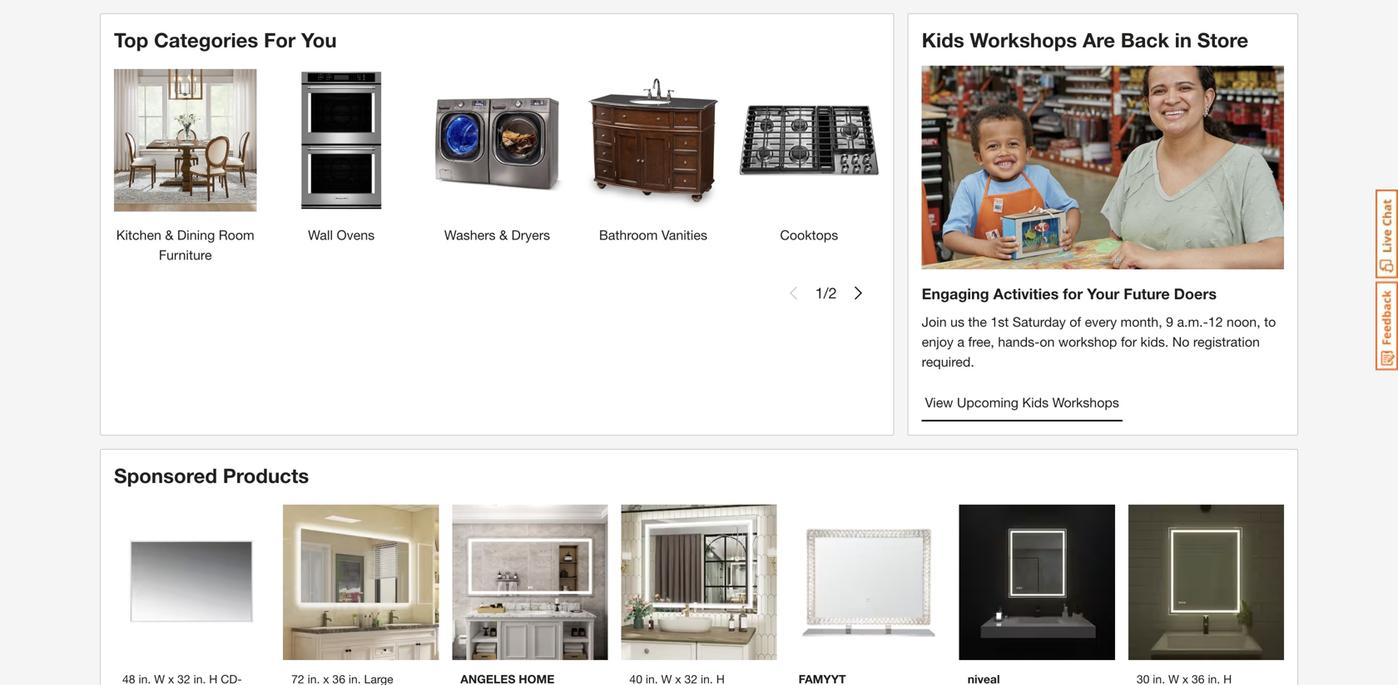Task type: vqa. For each thing, say whether or not it's contained in the screenshot.
top categories for you
yes



Task type: locate. For each thing, give the bounding box(es) containing it.
&
[[165, 227, 174, 243], [499, 227, 508, 243]]

1 vertical spatial for
[[1121, 334, 1137, 350]]

& left dryers
[[499, 227, 508, 243]]

wall
[[308, 227, 333, 243]]

the
[[968, 314, 987, 330]]

activities
[[993, 285, 1059, 303]]

& inside kitchen & dining room furniture
[[165, 227, 174, 243]]

kitchen & dining room furniture link
[[114, 69, 257, 265]]

join us the 1st saturday of every month, 9 a.m.-12 noon, to enjoy a free, hands-on workshop for kids. no registration required.
[[922, 314, 1276, 370]]

30 in. w x 36 in. h rectangular frameless led wall bathroom vanity mirror image
[[959, 505, 1115, 661]]

washers
[[444, 227, 496, 243]]

bathroom vanities
[[599, 227, 707, 243]]

wall ovens link
[[270, 69, 413, 245]]

kitchen
[[116, 227, 161, 243]]

you
[[301, 28, 337, 52]]

0 horizontal spatial kids
[[922, 28, 964, 52]]

cooktops image
[[738, 69, 880, 212]]

doers
[[1174, 285, 1217, 303]]

& up furniture
[[165, 227, 174, 243]]

engaging
[[922, 285, 989, 303]]

for inside join us the 1st saturday of every month, 9 a.m.-12 noon, to enjoy a free, hands-on workshop for kids. no registration required.
[[1121, 334, 1137, 350]]

kitchen & dining room furniture
[[116, 227, 254, 263]]

1 vertical spatial kids
[[1022, 395, 1049, 411]]

12
[[1208, 314, 1223, 330]]

30 in. w x 36 in. h frameless led single bathroom vanity mirror in polished crystal image
[[1128, 505, 1284, 661]]

hands-
[[998, 334, 1040, 350]]

are
[[1083, 28, 1115, 52]]

kids.
[[1141, 334, 1169, 350]]

for down month,
[[1121, 334, 1137, 350]]

kids workshops are back in store
[[922, 28, 1248, 52]]

cooktops
[[780, 227, 838, 243]]

0 vertical spatial workshops
[[970, 28, 1077, 52]]

2
[[829, 284, 837, 302]]

1 horizontal spatial for
[[1121, 334, 1137, 350]]

washers & dryers image
[[426, 69, 569, 212]]

0 vertical spatial for
[[1063, 285, 1083, 303]]

workshops down workshop
[[1052, 395, 1119, 411]]

48 in. w x 32 in. h cd-lm01l rectangular framed dimmable wall mount bathroom vanity mirror in black image
[[114, 505, 270, 661]]

washers & dryers link
[[426, 69, 569, 245]]

0 horizontal spatial for
[[1063, 285, 1083, 303]]

room
[[219, 227, 254, 243]]

workshops left are
[[970, 28, 1077, 52]]

0 horizontal spatial &
[[165, 227, 174, 243]]

1 & from the left
[[165, 227, 174, 243]]

& for dryers
[[499, 227, 508, 243]]

0 vertical spatial kids
[[922, 28, 964, 52]]

2 & from the left
[[499, 227, 508, 243]]

for
[[264, 28, 296, 52]]

for up of
[[1063, 285, 1083, 303]]

sponsored
[[114, 464, 217, 488]]

future
[[1124, 285, 1170, 303]]

a.m.-
[[1177, 314, 1208, 330]]

back
[[1121, 28, 1169, 52]]

for
[[1063, 285, 1083, 303], [1121, 334, 1137, 350]]

live chat image
[[1376, 190, 1398, 279]]

on
[[1040, 334, 1055, 350]]

this is the first slide image
[[787, 287, 800, 300]]

no
[[1172, 334, 1190, 350]]

1 horizontal spatial &
[[499, 227, 508, 243]]

upcoming
[[957, 395, 1019, 411]]

registration
[[1193, 334, 1260, 350]]

workshops
[[970, 28, 1077, 52], [1052, 395, 1119, 411]]

kids
[[922, 28, 964, 52], [1022, 395, 1049, 411]]

1 horizontal spatial kids
[[1022, 395, 1049, 411]]

feedback link image
[[1376, 281, 1398, 371]]



Task type: describe. For each thing, give the bounding box(es) containing it.
cooktops link
[[738, 69, 880, 245]]

1 / 2
[[815, 284, 837, 302]]

join
[[922, 314, 947, 330]]

wall ovens image
[[270, 69, 413, 212]]

your
[[1087, 285, 1120, 303]]

saturday
[[1013, 314, 1066, 330]]

top categories for you
[[114, 28, 337, 52]]

enjoy
[[922, 334, 954, 350]]

1
[[815, 284, 824, 302]]

1st
[[991, 314, 1009, 330]]

ovens
[[337, 227, 375, 243]]

next slide image
[[852, 287, 865, 300]]

view
[[925, 395, 953, 411]]

sponsored products
[[114, 464, 309, 488]]

month,
[[1121, 314, 1162, 330]]

dryers
[[511, 227, 550, 243]]

required.
[[922, 354, 974, 370]]

view upcoming kids workshops link
[[922, 385, 1123, 422]]

dining
[[177, 227, 215, 243]]

of
[[1070, 314, 1081, 330]]

40 in. w x 32 in. h rectangular frameless led light anti-fog wall bathroom vanity mirror with frontlit and backlit image
[[621, 505, 777, 661]]

noon,
[[1227, 314, 1261, 330]]

view upcoming kids workshops
[[925, 395, 1119, 411]]

every
[[1085, 314, 1117, 330]]

9
[[1166, 314, 1173, 330]]

kids workshops image
[[922, 66, 1284, 270]]

engaging activities for your future doers
[[922, 285, 1217, 303]]

store
[[1197, 28, 1248, 52]]

35 in. w x 28 in. h rectangular framed beveled edge 3 colors dimmable led 198 crystals tabletop bathroom vanity mirror image
[[790, 505, 946, 661]]

us
[[950, 314, 965, 330]]

to
[[1264, 314, 1276, 330]]

wall ovens
[[308, 227, 375, 243]]

workshop
[[1058, 334, 1117, 350]]

vanities
[[661, 227, 707, 243]]

72 in. x 36 in. large rectangular acrylic framed wall anti fog dimmable led bathroom vanity mirror with lights in white image
[[283, 505, 439, 661]]

bathroom vanities image
[[582, 69, 725, 212]]

bathroom
[[599, 227, 658, 243]]

products
[[223, 464, 309, 488]]

72 in. x 36 in. large rectangular frameless wall led lighted bathroom vanity mirror, easy installation image
[[452, 505, 608, 661]]

kitchen & dining room furniture image
[[114, 69, 257, 212]]

washers & dryers
[[444, 227, 550, 243]]

bathroom vanities link
[[582, 69, 725, 245]]

free,
[[968, 334, 994, 350]]

top
[[114, 28, 148, 52]]

1 vertical spatial workshops
[[1052, 395, 1119, 411]]

& for dining
[[165, 227, 174, 243]]

furniture
[[159, 247, 212, 263]]

/
[[824, 284, 829, 302]]

categories
[[154, 28, 258, 52]]

a
[[957, 334, 964, 350]]

in
[[1175, 28, 1192, 52]]



